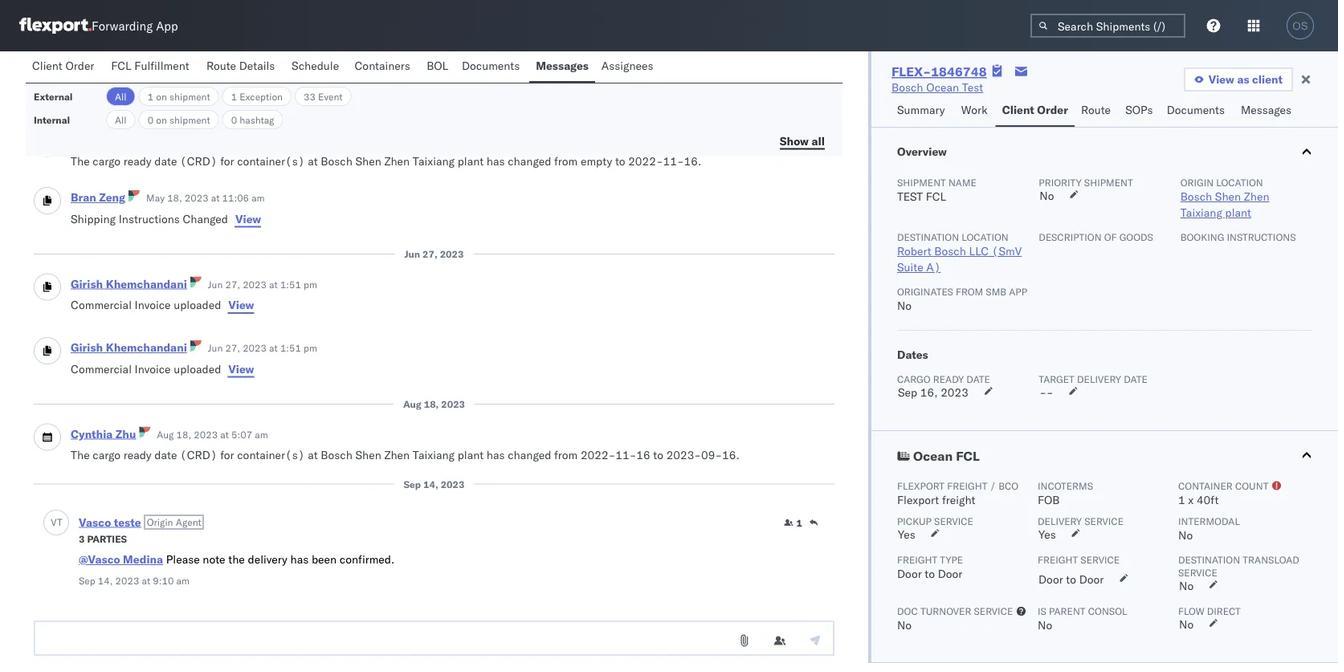 Task type: vqa. For each thing, say whether or not it's contained in the screenshot.
top May 18, 2023 at 11:06 am
yes



Task type: describe. For each thing, give the bounding box(es) containing it.
no inside originates from smb app no
[[897, 299, 912, 313]]

suite
[[897, 260, 924, 274]]

1 on shipment
[[148, 90, 210, 102]]

0 vertical spatial 27,
[[423, 248, 438, 260]]

1 for 1 x 40ft
[[1179, 493, 1186, 507]]

2 vertical spatial 27,
[[225, 342, 240, 354]]

1 for 1 exception
[[231, 90, 237, 102]]

destination for robert
[[897, 231, 959, 243]]

2 jun 27, 2023 at 1:51 pm from the top
[[208, 342, 317, 354]]

at inside the @vasco medina please note the delivery has been confirmed. sep 14, 2023 at 9:10 am
[[142, 575, 150, 587]]

1 horizontal spatial order
[[1038, 103, 1069, 117]]

note
[[203, 553, 225, 567]]

has inside the @vasco medina please note the delivery has been confirmed. sep 14, 2023 at 9:10 am
[[290, 553, 309, 567]]

date down aug 18, 2023 at 5:07 am
[[154, 448, 177, 462]]

pickup
[[897, 515, 932, 527]]

agent for teste
[[176, 516, 201, 528]]

flexport freight / bco flexport freight
[[897, 480, 1019, 507]]

shipment
[[897, 176, 946, 188]]

/
[[990, 480, 996, 492]]

all button for 0
[[106, 110, 136, 129]]

view button for flexport automation
[[235, 211, 262, 227]]

a
[[200, 74, 206, 88]]

voyage
[[209, 74, 244, 88]]

door up doc
[[897, 567, 922, 581]]

doc
[[897, 605, 918, 617]]

intermodal no
[[1179, 515, 1240, 543]]

description of goods
[[1039, 231, 1154, 243]]

bol
[[427, 59, 448, 73]]

date down automation
[[154, 154, 177, 168]]

ocean fcl
[[913, 448, 980, 464]]

feb 20, 2023 at 3:04 am
[[204, 54, 314, 66]]

0 vertical spatial jun
[[405, 248, 420, 260]]

freight service
[[1038, 554, 1120, 566]]

2 invoice from the top
[[135, 362, 171, 376]]

1 horizontal spatial client
[[1002, 103, 1035, 117]]

aug 18, 2023
[[403, 399, 465, 411]]

view as client
[[1209, 72, 1283, 86]]

client
[[1253, 72, 1283, 86]]

0 for 0 hashtag
[[231, 114, 237, 126]]

route button
[[1075, 96, 1119, 127]]

exception
[[240, 90, 283, 102]]

target
[[1039, 373, 1075, 385]]

5:07
[[231, 429, 252, 441]]

1 vertical spatial freight
[[942, 493, 976, 507]]

@vasco medina please note the delivery has been confirmed. sep 14, 2023 at 9:10 am
[[79, 553, 395, 587]]

the cargo ready date (crd) for container(s)  at bosch shen zhen taixiang plant has changed from empty to 2022-11-16.
[[71, 154, 702, 168]]

on for 0
[[156, 114, 167, 126]]

1 pm from the top
[[304, 278, 317, 290]]

1 horizontal spatial 14,
[[424, 478, 438, 490]]

0 vertical spatial freight
[[947, 480, 988, 492]]

cynthia
[[71, 427, 113, 441]]

0 horizontal spatial documents button
[[455, 51, 530, 83]]

girish khemchandani button for middle the view "button"
[[71, 277, 187, 291]]

1 vertical spatial client order button
[[996, 96, 1075, 127]]

0 vertical spatial 11-
[[663, 154, 684, 168]]

instructions
[[1227, 231, 1296, 243]]

automation
[[119, 133, 182, 147]]

plant for the cargo ready date (crd) for container(s)  at bosch shen zhen taixiang plant has changed from 2022-11-16 to 2023-09-16.
[[458, 448, 484, 462]]

container(s) for flexport automation
[[237, 154, 305, 168]]

at for cynthia zhu button
[[220, 429, 229, 441]]

date up the sep 16, 2023
[[967, 373, 991, 385]]

origin location bosch shen zhen taixiang plant
[[1181, 176, 1270, 220]]

sops button
[[1119, 96, 1161, 127]]

16
[[637, 448, 651, 462]]

(smv
[[992, 244, 1022, 258]]

pst
[[499, 74, 519, 88]]

commercial for girish khemchandani button associated with girish khemchandani's the view "button"
[[71, 362, 132, 376]]

los
[[260, 74, 278, 88]]

target delivery date
[[1039, 373, 1148, 385]]

incoterms
[[1038, 480, 1094, 492]]

at for penny chen button
[[267, 54, 275, 66]]

plant inside origin location bosch shen zhen taixiang plant
[[1226, 206, 1252, 220]]

bosch inside destination location robert bosch llc (smv suite a)
[[935, 244, 966, 258]]

shipping instructions changed view
[[71, 212, 261, 226]]

delivery inside the @vasco medina please note the delivery has been confirmed. sep 14, 2023 at 9:10 am
[[248, 553, 288, 567]]

agent for chen
[[169, 54, 195, 66]]

0 horizontal spatial 16.
[[684, 154, 702, 168]]

flexport automation
[[71, 133, 182, 147]]

count
[[1236, 480, 1269, 492]]

1 button
[[784, 517, 803, 529]]

all for 1
[[115, 90, 127, 102]]

the scheduled arrival for a voyage to los angeles, ca was updated from january 31 pst to march 01 pst. container number: hlxu8034992
[[71, 74, 792, 88]]

to right pst in the left top of the page
[[522, 74, 532, 88]]

ready for the cargo ready date (crd) for container(s)  at bosch shen zhen taixiang plant has changed from empty to 2022-11-16.
[[124, 154, 152, 168]]

route for route details
[[206, 59, 236, 73]]

cynthia zhu
[[71, 427, 136, 441]]

all for 0
[[115, 114, 127, 126]]

0 horizontal spatial documents
[[462, 59, 520, 73]]

plant for the cargo ready date (crd) for container(s)  at bosch shen zhen taixiang plant has changed from empty to 2022-11-16.
[[458, 154, 484, 168]]

1 vertical spatial 27,
[[225, 278, 240, 290]]

route for route
[[1081, 103, 1111, 117]]

@vasco medina button
[[79, 553, 163, 567]]

view inside button
[[1209, 72, 1235, 86]]

delivery
[[1038, 515, 1082, 527]]

from down bol in the top left of the page
[[414, 74, 437, 88]]

penny chen button
[[71, 52, 135, 66]]

schedule
[[292, 59, 339, 73]]

1 exception
[[231, 90, 283, 102]]

1 girish from the top
[[71, 277, 103, 291]]

fcl inside 'fcl fulfillment' "button"
[[111, 59, 131, 73]]

direct
[[1207, 605, 1241, 617]]

1 x 40ft
[[1179, 493, 1219, 507]]

flow direct
[[1179, 605, 1241, 617]]

16,
[[921, 386, 938, 400]]

shipping
[[71, 212, 116, 226]]

updated
[[369, 74, 411, 88]]

bol button
[[420, 51, 455, 83]]

for for automation
[[220, 154, 234, 168]]

bran zeng button
[[71, 190, 125, 204]]

fcl inside ocean fcl button
[[956, 448, 980, 464]]

parent
[[1049, 605, 1086, 617]]

sep for sep 16, 2023
[[898, 386, 918, 400]]

am for cynthia zhu
[[255, 429, 268, 441]]

pst.
[[587, 74, 610, 88]]

sep 14, 2023
[[404, 478, 465, 490]]

assignees button
[[595, 51, 663, 83]]

33 event
[[304, 90, 343, 102]]

origin for chen
[[140, 54, 167, 66]]

am for penny chen
[[301, 54, 314, 66]]

am inside the @vasco medina please note the delivery has been confirmed. sep 14, 2023 at 9:10 am
[[176, 575, 190, 587]]

2 vertical spatial shipment
[[1084, 176, 1133, 188]]

forwarding app
[[92, 18, 178, 33]]

service right turnover
[[974, 605, 1013, 617]]

forwarding app link
[[19, 18, 178, 34]]

1 vertical spatial container
[[1179, 480, 1233, 492]]

shen for the cargo ready date (crd) for container(s)  at bosch shen zhen taixiang plant has changed from 2022-11-16 to 2023-09-16.
[[355, 448, 382, 462]]

on for 1
[[156, 90, 167, 102]]

internal
[[34, 114, 70, 126]]

3
[[79, 533, 85, 545]]

to right empty at the top left
[[615, 154, 626, 168]]

0 horizontal spatial client
[[32, 59, 62, 73]]

0 horizontal spatial 11-
[[616, 448, 637, 462]]

1 jun 27, 2023 at 1:51 pm from the top
[[208, 278, 317, 290]]

zhen for the cargo ready date (crd) for container(s)  at bosch shen zhen taixiang plant has changed from 2022-11-16 to 2023-09-16.
[[384, 448, 410, 462]]

1 vertical spatial jun
[[208, 278, 223, 290]]

ocean inside button
[[913, 448, 953, 464]]

zeng
[[99, 190, 125, 204]]

0 horizontal spatial client order button
[[26, 51, 105, 83]]

to right 16
[[653, 448, 664, 462]]

changed for empty
[[508, 154, 551, 168]]

Search Shipments (/) text field
[[1031, 14, 1186, 38]]

no down flow
[[1179, 618, 1194, 632]]

a)
[[927, 260, 941, 274]]

girish khemchandani button for girish khemchandani's the view "button"
[[71, 341, 187, 355]]

11:06 for flexport automation
[[279, 135, 306, 147]]

fcl fulfillment
[[111, 59, 189, 73]]

flexport for flexport automation
[[71, 133, 116, 147]]

freight for freight service
[[1038, 554, 1078, 566]]

the for the scheduled arrival for a voyage to los angeles, ca was updated from january 31 pst to march 01 pst. container number: hlxu8034992
[[71, 74, 90, 88]]

1 vertical spatial 16.
[[722, 448, 740, 462]]

0 for 0 on shipment
[[148, 114, 154, 126]]

show
[[780, 134, 809, 148]]

name
[[949, 176, 977, 188]]

commercial invoice uploaded view for middle the view "button"'s girish khemchandani button
[[71, 298, 254, 312]]

1 vertical spatial view button
[[228, 297, 255, 313]]

jun 27, 2023
[[405, 248, 464, 260]]

has for empty
[[487, 154, 505, 168]]

1 for 1
[[797, 517, 803, 529]]

all
[[812, 134, 825, 148]]

2 1:51 from the top
[[280, 342, 301, 354]]

schedule button
[[285, 51, 348, 83]]

bran zeng
[[71, 190, 125, 204]]

pickup service
[[897, 515, 974, 527]]

commercial for middle the view "button"'s girish khemchandani button
[[71, 298, 132, 312]]

changed
[[183, 212, 228, 226]]

the for the cargo ready date (crd) for container(s)  at bosch shen zhen taixiang plant has changed from empty to 2022-11-16.
[[71, 154, 90, 168]]

1 girish khemchandani from the top
[[71, 277, 187, 291]]

0 vertical spatial messages button
[[530, 51, 595, 83]]

work button
[[955, 96, 996, 127]]

2 vertical spatial flexport
[[897, 493, 939, 507]]

40ft
[[1197, 493, 1219, 507]]

0 vertical spatial container
[[613, 74, 663, 88]]

yes for pickup
[[898, 528, 916, 542]]

consol
[[1088, 605, 1128, 617]]

2 vertical spatial jun
[[208, 342, 223, 354]]

may 18, 2023 at 11:06 am for bran zeng
[[146, 192, 265, 204]]

vasco teste button
[[79, 515, 141, 529]]

to up 1 exception
[[246, 74, 257, 88]]

has for 2022-
[[487, 448, 505, 462]]

2 uploaded from the top
[[174, 362, 221, 376]]

fcl inside shipment name test fcl
[[926, 190, 947, 204]]

overview button
[[872, 128, 1339, 176]]

may 18, 2023 at 11:06 am for flexport automation
[[203, 135, 321, 147]]

fcl fulfillment button
[[105, 51, 200, 83]]

changed for 2022-
[[508, 448, 551, 462]]

(crd) for cynthia zhu
[[180, 448, 217, 462]]

no up flow
[[1179, 579, 1194, 593]]

flexport for flexport freight / bco flexport freight
[[897, 480, 945, 492]]

all button for 1
[[106, 87, 136, 106]]

(crd) for flexport automation
[[180, 154, 217, 168]]

empty
[[581, 154, 612, 168]]

view button for girish khemchandani
[[228, 361, 255, 377]]

at for 'bran zeng' button
[[211, 192, 220, 204]]

3:04
[[278, 54, 299, 66]]

1 horizontal spatial messages
[[1241, 103, 1292, 117]]

v t
[[51, 517, 62, 529]]

1 for 1 on shipment
[[148, 90, 154, 102]]

fulfillment
[[134, 59, 189, 73]]

cargo for cynthia
[[93, 448, 121, 462]]

shipment for 1 on shipment
[[169, 90, 210, 102]]

dates
[[897, 348, 929, 362]]

location for zhen
[[1217, 176, 1264, 188]]



Task type: locate. For each thing, give the bounding box(es) containing it.
service
[[1081, 554, 1120, 566]]

0 vertical spatial invoice
[[135, 298, 171, 312]]

2 - from the left
[[1047, 386, 1054, 400]]

flex-
[[892, 63, 931, 80]]

0 vertical spatial 14,
[[424, 478, 438, 490]]

0 vertical spatial location
[[1217, 176, 1264, 188]]

the cargo ready date (crd) for container(s)  at bosch shen zhen taixiang plant has changed from 2022-11-16 to 2023-09-16.
[[71, 448, 740, 462]]

agent inside vasco teste origin agent
[[176, 516, 201, 528]]

at for girish khemchandani button associated with girish khemchandani's the view "button"
[[269, 342, 278, 354]]

penny
[[71, 52, 104, 66]]

1 vertical spatial agent
[[176, 516, 201, 528]]

1 vertical spatial container(s)
[[237, 448, 305, 462]]

1 (crd) from the top
[[180, 154, 217, 168]]

cargo down cynthia zhu button
[[93, 448, 121, 462]]

location up the bosch shen zhen taixiang plant link
[[1217, 176, 1264, 188]]

description
[[1039, 231, 1102, 243]]

to
[[246, 74, 257, 88], [522, 74, 532, 88], [615, 154, 626, 168], [653, 448, 664, 462], [925, 567, 935, 581], [1066, 573, 1077, 587]]

booking
[[1181, 231, 1225, 243]]

freight up pickup service
[[942, 493, 976, 507]]

0 on shipment
[[148, 114, 210, 126]]

1 khemchandani from the top
[[106, 277, 187, 291]]

cargo down "flexport automation"
[[93, 154, 121, 168]]

1 vertical spatial documents button
[[1161, 96, 1235, 127]]

1 vertical spatial destination
[[1179, 554, 1241, 566]]

all button
[[106, 87, 136, 106], [106, 110, 136, 129]]

0 vertical spatial zhen
[[384, 154, 410, 168]]

delivery right target
[[1077, 373, 1122, 385]]

please
[[166, 553, 200, 567]]

messages down client
[[1241, 103, 1292, 117]]

may for bran zeng
[[146, 192, 165, 204]]

0 vertical spatial 16.
[[684, 154, 702, 168]]

changed
[[508, 154, 551, 168], [508, 448, 551, 462]]

client order button up external
[[26, 51, 105, 83]]

shipment down 1 on shipment
[[169, 114, 210, 126]]

0 horizontal spatial container
[[613, 74, 663, 88]]

service inside destination transload service
[[1179, 567, 1218, 579]]

1 horizontal spatial yes
[[1039, 528, 1056, 542]]

11:06 for bran zeng
[[222, 192, 249, 204]]

ocean
[[926, 80, 959, 94], [913, 448, 953, 464]]

1:51
[[280, 278, 301, 290], [280, 342, 301, 354]]

invoice
[[135, 298, 171, 312], [135, 362, 171, 376]]

external
[[34, 90, 73, 102]]

forwarding
[[92, 18, 153, 33]]

1 vertical spatial ready
[[933, 373, 964, 385]]

0 horizontal spatial fcl
[[111, 59, 131, 73]]

0 left the hashtag
[[231, 114, 237, 126]]

destination
[[897, 231, 959, 243], [1179, 554, 1241, 566]]

may for flexport automation
[[203, 135, 221, 147]]

1 all button from the top
[[106, 87, 136, 106]]

1 commercial invoice uploaded view from the top
[[71, 298, 254, 312]]

march
[[535, 74, 567, 88]]

service up the service
[[1085, 515, 1124, 527]]

11:06 down 33
[[279, 135, 306, 147]]

0 vertical spatial girish khemchandani button
[[71, 277, 187, 291]]

1 vertical spatial sep
[[404, 478, 421, 490]]

the for the cargo ready date (crd) for container(s)  at bosch shen zhen taixiang plant has changed from 2022-11-16 to 2023-09-16.
[[71, 448, 90, 462]]

1 uploaded from the top
[[174, 298, 221, 312]]

18, up the cargo ready date (crd) for container(s)  at bosch shen zhen taixiang plant has changed from 2022-11-16 to 2023-09-16.
[[424, 399, 439, 411]]

0 vertical spatial route
[[206, 59, 236, 73]]

for for zhu
[[220, 448, 234, 462]]

am for flexport automation
[[308, 135, 321, 147]]

2 girish from the top
[[71, 341, 103, 355]]

fcl down shipment
[[926, 190, 947, 204]]

sep for sep 14, 2023
[[404, 478, 421, 490]]

destination for service
[[1179, 554, 1241, 566]]

service up flow
[[1179, 567, 1218, 579]]

freight left /
[[947, 480, 988, 492]]

sep 16, 2023
[[898, 386, 969, 400]]

to inside freight type door to door
[[925, 567, 935, 581]]

yes for delivery
[[1039, 528, 1056, 542]]

1 horizontal spatial destination
[[1179, 554, 1241, 566]]

0 vertical spatial changed
[[508, 154, 551, 168]]

llc
[[969, 244, 989, 258]]

is
[[1038, 605, 1047, 617]]

no inside is parent consol no
[[1038, 619, 1053, 633]]

bco
[[999, 480, 1019, 492]]

0 horizontal spatial 11:06
[[222, 192, 249, 204]]

0 vertical spatial order
[[65, 59, 94, 73]]

freight left "type"
[[897, 554, 938, 566]]

18, for cynthia zhu
[[176, 429, 191, 441]]

2 vertical spatial the
[[71, 448, 90, 462]]

1 vertical spatial plant
[[1226, 206, 1252, 220]]

1 horizontal spatial 11:06
[[279, 135, 306, 147]]

1 vertical spatial delivery
[[248, 553, 288, 567]]

0 vertical spatial ocean
[[926, 80, 959, 94]]

taixiang for the cargo ready date (crd) for container(s)  at bosch shen zhen taixiang plant has changed from empty to 2022-11-16.
[[413, 154, 455, 168]]

fcl up flexport freight / bco flexport freight
[[956, 448, 980, 464]]

0 horizontal spatial client order
[[32, 59, 94, 73]]

route inside button
[[206, 59, 236, 73]]

no inside intermodal no
[[1179, 529, 1193, 543]]

may 18, 2023 at 11:06 am down the hashtag
[[203, 135, 321, 147]]

app right smb
[[1009, 286, 1028, 298]]

taixiang up booking
[[1181, 206, 1223, 220]]

0 vertical spatial view button
[[235, 211, 262, 227]]

1 changed from the top
[[508, 154, 551, 168]]

type
[[940, 554, 963, 566]]

2 commercial from the top
[[71, 362, 132, 376]]

1 horizontal spatial 11-
[[663, 154, 684, 168]]

at for middle the view "button"'s girish khemchandani button
[[269, 278, 278, 290]]

2 container(s) from the top
[[237, 448, 305, 462]]

am for bran zeng
[[252, 192, 265, 204]]

sep down cargo
[[898, 386, 918, 400]]

2 girish khemchandani button from the top
[[71, 341, 187, 355]]

details
[[239, 59, 275, 73]]

shipment down a
[[169, 90, 210, 102]]

container(s) for cynthia zhu
[[237, 448, 305, 462]]

client order right work 'button'
[[1002, 103, 1069, 117]]

0 vertical spatial has
[[487, 154, 505, 168]]

zhen down updated on the left top
[[384, 154, 410, 168]]

1 vertical spatial order
[[1038, 103, 1069, 117]]

turnover
[[921, 605, 972, 617]]

2 the from the top
[[71, 154, 90, 168]]

0 vertical spatial fcl
[[111, 59, 131, 73]]

0 horizontal spatial messages button
[[530, 51, 595, 83]]

shen for the cargo ready date (crd) for container(s)  at bosch shen zhen taixiang plant has changed from empty to 2022-11-16.
[[355, 154, 382, 168]]

1 vertical spatial 14,
[[98, 575, 113, 587]]

from
[[414, 74, 437, 88], [554, 154, 578, 168], [956, 286, 984, 298], [554, 448, 578, 462]]

1 container(s) from the top
[[237, 154, 305, 168]]

vasco teste origin agent
[[79, 515, 201, 529]]

freight up door to door
[[1038, 554, 1078, 566]]

service down flexport freight / bco flexport freight
[[934, 515, 974, 527]]

messages button right pst in the left top of the page
[[530, 51, 595, 83]]

1 horizontal spatial client order button
[[996, 96, 1075, 127]]

1 vertical spatial app
[[1009, 286, 1028, 298]]

0 vertical spatial (crd)
[[180, 154, 217, 168]]

bosch shen zhen taixiang plant link
[[1181, 190, 1270, 220]]

freight for freight type door to door
[[897, 554, 938, 566]]

ready down flexport automation "button"
[[124, 154, 152, 168]]

1 vertical spatial zhen
[[1244, 190, 1270, 204]]

zhen for the cargo ready date (crd) for container(s)  at bosch shen zhen taixiang plant has changed from empty to 2022-11-16.
[[384, 154, 410, 168]]

no down priority
[[1040, 189, 1055, 203]]

on down arrival
[[156, 90, 167, 102]]

khemchandani for middle the view "button"'s girish khemchandani button
[[106, 277, 187, 291]]

14, down @vasco
[[98, 575, 113, 587]]

zhen up instructions
[[1244, 190, 1270, 204]]

agent inside penny chen origin agent
[[169, 54, 195, 66]]

container(s)
[[237, 154, 305, 168], [237, 448, 305, 462]]

2 cargo from the top
[[93, 448, 121, 462]]

is parent consol no
[[1038, 605, 1128, 633]]

zhen inside origin location bosch shen zhen taixiang plant
[[1244, 190, 1270, 204]]

1 vertical spatial ocean
[[913, 448, 953, 464]]

1 0 from the left
[[148, 114, 154, 126]]

freight type door to door
[[897, 554, 963, 581]]

(crd) down aug 18, 2023 at 5:07 am
[[180, 448, 217, 462]]

from left empty at the top left
[[554, 154, 578, 168]]

parties
[[87, 533, 127, 545]]

documents button right bol in the top left of the page
[[455, 51, 530, 83]]

from inside originates from smb app no
[[956, 286, 984, 298]]

1 vertical spatial 2022-
[[581, 448, 616, 462]]

1 horizontal spatial 2022-
[[628, 154, 663, 168]]

14,
[[424, 478, 438, 490], [98, 575, 113, 587]]

0 horizontal spatial 14,
[[98, 575, 113, 587]]

confirmed.
[[340, 553, 395, 567]]

container down assignees
[[613, 74, 663, 88]]

door up is
[[1039, 573, 1064, 587]]

app inside 'link'
[[156, 18, 178, 33]]

0 horizontal spatial order
[[65, 59, 94, 73]]

1 all from the top
[[115, 90, 127, 102]]

khemchandani
[[106, 277, 187, 291], [106, 341, 187, 355]]

destination inside destination transload service
[[1179, 554, 1241, 566]]

0 vertical spatial girish
[[71, 277, 103, 291]]

0 horizontal spatial location
[[962, 231, 1009, 243]]

origin up the bosch shen zhen taixiang plant link
[[1181, 176, 1214, 188]]

2 vertical spatial for
[[220, 448, 234, 462]]

from left smb
[[956, 286, 984, 298]]

16. down number:
[[684, 154, 702, 168]]

flexport. image
[[19, 18, 92, 34]]

location for llc
[[962, 231, 1009, 243]]

khemchandani for girish khemchandani button associated with girish khemchandani's the view "button"
[[106, 341, 187, 355]]

girish khemchandani button
[[71, 277, 187, 291], [71, 341, 187, 355]]

2023 inside the @vasco medina please note the delivery has been confirmed. sep 14, 2023 at 9:10 am
[[115, 575, 139, 587]]

flow
[[1179, 605, 1205, 617]]

2 changed from the top
[[508, 448, 551, 462]]

from left 16
[[554, 448, 578, 462]]

ocean down flex-1846748
[[926, 80, 959, 94]]

was
[[346, 74, 366, 88]]

am down the hashtag
[[252, 192, 265, 204]]

all up "flexport automation"
[[115, 114, 127, 126]]

originates from smb app no
[[897, 286, 1028, 313]]

order left route button
[[1038, 103, 1069, 117]]

location inside origin location bosch shen zhen taixiang plant
[[1217, 176, 1264, 188]]

0 horizontal spatial route
[[206, 59, 236, 73]]

1 vertical spatial girish khemchandani button
[[71, 341, 187, 355]]

2 khemchandani from the top
[[106, 341, 187, 355]]

2 vertical spatial sep
[[79, 575, 95, 587]]

3 the from the top
[[71, 448, 90, 462]]

container
[[613, 74, 663, 88], [1179, 480, 1233, 492]]

1 vertical spatial aug
[[157, 429, 174, 441]]

client up external
[[32, 59, 62, 73]]

1 vertical spatial route
[[1081, 103, 1111, 117]]

at for flexport automation "button"
[[268, 135, 276, 147]]

1 vertical spatial invoice
[[135, 362, 171, 376]]

teste
[[114, 515, 141, 529]]

18, down 0 hashtag
[[224, 135, 239, 147]]

1 vertical spatial changed
[[508, 448, 551, 462]]

cynthia zhu button
[[71, 427, 136, 441]]

sep inside the @vasco medina please note the delivery has been confirmed. sep 14, 2023 at 9:10 am
[[79, 575, 95, 587]]

2 on from the top
[[156, 114, 167, 126]]

0 vertical spatial client order
[[32, 59, 94, 73]]

2 freight from the left
[[1038, 554, 1078, 566]]

shen inside origin location bosch shen zhen taixiang plant
[[1215, 190, 1241, 204]]

sep
[[898, 386, 918, 400], [404, 478, 421, 490], [79, 575, 95, 587]]

14, inside the @vasco medina please note the delivery has been confirmed. sep 14, 2023 at 9:10 am
[[98, 575, 113, 587]]

taixiang
[[413, 154, 455, 168], [1181, 206, 1223, 220], [413, 448, 455, 462]]

am down 33
[[308, 135, 321, 147]]

no down the originates
[[897, 299, 912, 313]]

destination inside destination location robert bosch llc (smv suite a)
[[897, 231, 959, 243]]

0 vertical spatial pm
[[304, 278, 317, 290]]

for down 5:07 in the left of the page
[[220, 448, 234, 462]]

2 (crd) from the top
[[180, 448, 217, 462]]

1 vertical spatial all
[[115, 114, 127, 126]]

1 horizontal spatial 0
[[231, 114, 237, 126]]

aug for aug 18, 2023
[[403, 399, 422, 411]]

2 commercial invoice uploaded view from the top
[[71, 362, 254, 376]]

1 vertical spatial may 18, 2023 at 11:06 am
[[146, 192, 265, 204]]

cargo for flexport
[[93, 154, 121, 168]]

bosch inside origin location bosch shen zhen taixiang plant
[[1181, 190, 1213, 204]]

1 horizontal spatial may
[[203, 135, 221, 147]]

11- right empty at the top left
[[663, 154, 684, 168]]

2 vertical spatial zhen
[[384, 448, 410, 462]]

route up overview button
[[1081, 103, 1111, 117]]

1 invoice from the top
[[135, 298, 171, 312]]

may 18, 2023 at 11:06 am
[[203, 135, 321, 147], [146, 192, 265, 204]]

sops
[[1126, 103, 1153, 117]]

1 - from the left
[[1040, 386, 1047, 400]]

@vasco
[[79, 553, 120, 567]]

1 yes from the left
[[898, 528, 916, 542]]

robert bosch llc (smv suite a) link
[[897, 244, 1022, 274]]

1 vertical spatial commercial invoice uploaded view
[[71, 362, 254, 376]]

1 vertical spatial shen
[[1215, 190, 1241, 204]]

aug up the cargo ready date (crd) for container(s)  at bosch shen zhen taixiang plant has changed from 2022-11-16 to 2023-09-16.
[[403, 399, 422, 411]]

1 vertical spatial fcl
[[926, 190, 947, 204]]

1 freight from the left
[[897, 554, 938, 566]]

origin up arrival
[[140, 54, 167, 66]]

to down freight service
[[1066, 573, 1077, 587]]

0 vertical spatial documents
[[462, 59, 520, 73]]

been
[[312, 553, 337, 567]]

for left a
[[183, 74, 197, 88]]

0 horizontal spatial messages
[[536, 59, 589, 73]]

1 the from the top
[[71, 74, 90, 88]]

0 vertical spatial messages
[[536, 59, 589, 73]]

goods
[[1120, 231, 1154, 243]]

the down cynthia on the bottom left of the page
[[71, 448, 90, 462]]

origin inside penny chen origin agent
[[140, 54, 167, 66]]

1 cargo from the top
[[93, 154, 121, 168]]

am right "9:10" in the left of the page
[[176, 575, 190, 587]]

18, for flexport automation
[[224, 135, 239, 147]]

2023-
[[667, 448, 701, 462]]

1 1:51 from the top
[[280, 278, 301, 290]]

test
[[962, 80, 984, 94]]

may 18, 2023 at 11:06 am up 'changed'
[[146, 192, 265, 204]]

taixiang inside origin location bosch shen zhen taixiang plant
[[1181, 206, 1223, 220]]

0 vertical spatial 2022-
[[628, 154, 663, 168]]

documents button down 'view as client' button
[[1161, 96, 1235, 127]]

ocean up flexport freight / bco flexport freight
[[913, 448, 953, 464]]

taixiang down the scheduled arrival for a voyage to los angeles, ca was updated from january 31 pst to march 01 pst. container number: hlxu8034992
[[413, 154, 455, 168]]

2 all button from the top
[[106, 110, 136, 129]]

flexport automation button
[[71, 133, 182, 147]]

delivery right 'the'
[[248, 553, 288, 567]]

all down scheduled
[[115, 90, 127, 102]]

documents button
[[455, 51, 530, 83], [1161, 96, 1235, 127]]

app inside originates from smb app no
[[1009, 286, 1028, 298]]

order up external
[[65, 59, 94, 73]]

2 pm from the top
[[304, 342, 317, 354]]

door down the service
[[1080, 573, 1104, 587]]

ready for the cargo ready date (crd) for container(s)  at bosch shen zhen taixiang plant has changed from 2022-11-16 to 2023-09-16.
[[124, 448, 152, 462]]

1 horizontal spatial documents
[[1167, 103, 1225, 117]]

origin right teste
[[147, 516, 173, 528]]

jun
[[405, 248, 420, 260], [208, 278, 223, 290], [208, 342, 223, 354]]

0 vertical spatial uploaded
[[174, 298, 221, 312]]

1 horizontal spatial messages button
[[1235, 96, 1300, 127]]

scheduled
[[93, 74, 145, 88]]

container(s) down 5:07 in the left of the page
[[237, 448, 305, 462]]

11:06
[[279, 135, 306, 147], [222, 192, 249, 204]]

the up "bran"
[[71, 154, 90, 168]]

date right target
[[1124, 373, 1148, 385]]

agent up please
[[176, 516, 201, 528]]

None text field
[[34, 621, 835, 656]]

commercial invoice uploaded view for girish khemchandani button associated with girish khemchandani's the view "button"
[[71, 362, 254, 376]]

1 horizontal spatial sep
[[404, 478, 421, 490]]

1 vertical spatial cargo
[[93, 448, 121, 462]]

messages up march
[[536, 59, 589, 73]]

bosch inside bosch ocean test link
[[892, 80, 924, 94]]

1 horizontal spatial 16.
[[722, 448, 740, 462]]

33
[[304, 90, 316, 102]]

no down is
[[1038, 619, 1053, 633]]

am
[[301, 54, 314, 66], [308, 135, 321, 147], [252, 192, 265, 204], [255, 429, 268, 441], [176, 575, 190, 587]]

no
[[1040, 189, 1055, 203], [897, 299, 912, 313], [1179, 529, 1193, 543], [1179, 579, 1194, 593], [1179, 618, 1194, 632], [897, 619, 912, 633], [1038, 619, 1053, 633]]

fcl up scheduled
[[111, 59, 131, 73]]

destination transload service
[[1179, 554, 1300, 579]]

am right 3:04
[[301, 54, 314, 66]]

sep down @vasco
[[79, 575, 95, 587]]

2 0 from the left
[[231, 114, 237, 126]]

1 vertical spatial client order
[[1002, 103, 1069, 117]]

location inside destination location robert bosch llc (smv suite a)
[[962, 231, 1009, 243]]

agent up arrival
[[169, 54, 195, 66]]

1 horizontal spatial route
[[1081, 103, 1111, 117]]

bosch ocean test
[[892, 80, 984, 94]]

messages
[[536, 59, 589, 73], [1241, 103, 1292, 117]]

9:10
[[153, 575, 174, 587]]

date
[[154, 154, 177, 168], [967, 373, 991, 385], [1124, 373, 1148, 385], [154, 448, 177, 462]]

1 vertical spatial khemchandani
[[106, 341, 187, 355]]

robert
[[897, 244, 932, 258]]

1 horizontal spatial delivery
[[1077, 373, 1122, 385]]

1 vertical spatial for
[[220, 154, 234, 168]]

1 on from the top
[[156, 90, 167, 102]]

app up the fulfillment
[[156, 18, 178, 33]]

27,
[[423, 248, 438, 260], [225, 278, 240, 290], [225, 342, 240, 354]]

show all
[[780, 134, 825, 148]]

0 vertical spatial girish khemchandani
[[71, 277, 187, 291]]

0 vertical spatial destination
[[897, 231, 959, 243]]

smb
[[986, 286, 1007, 298]]

door down "type"
[[938, 567, 963, 581]]

18, for bran zeng
[[167, 192, 182, 204]]

2 all from the top
[[115, 114, 127, 126]]

1 vertical spatial 11-
[[616, 448, 637, 462]]

1 horizontal spatial client order
[[1002, 103, 1069, 117]]

summary
[[897, 103, 945, 117]]

no down doc
[[897, 619, 912, 633]]

shipment down overview button
[[1084, 176, 1133, 188]]

may up instructions
[[146, 192, 165, 204]]

2 girish khemchandani from the top
[[71, 341, 187, 355]]

doc turnover service
[[897, 605, 1013, 617]]

1 horizontal spatial fcl
[[926, 190, 947, 204]]

intermodal
[[1179, 515, 1240, 527]]

door
[[897, 567, 922, 581], [938, 567, 963, 581], [1039, 573, 1064, 587], [1080, 573, 1104, 587]]

2 vertical spatial shen
[[355, 448, 382, 462]]

1 commercial from the top
[[71, 298, 132, 312]]

0 vertical spatial taixiang
[[413, 154, 455, 168]]

origin inside origin location bosch shen zhen taixiang plant
[[1181, 176, 1214, 188]]

client order button right the work
[[996, 96, 1075, 127]]

to up turnover
[[925, 567, 935, 581]]

origin inside vasco teste origin agent
[[147, 516, 173, 528]]

0 vertical spatial container(s)
[[237, 154, 305, 168]]

1 horizontal spatial documents button
[[1161, 96, 1235, 127]]

assignees
[[602, 59, 654, 73]]

priority
[[1039, 176, 1082, 188]]

11- left 2023-
[[616, 448, 637, 462]]

freight inside freight type door to door
[[897, 554, 938, 566]]

flex-1846748 link
[[892, 63, 987, 80]]

2 yes from the left
[[1039, 528, 1056, 542]]

taixiang for the cargo ready date (crd) for container(s)  at bosch shen zhen taixiang plant has changed from 2022-11-16 to 2023-09-16.
[[413, 448, 455, 462]]

14, down the cargo ready date (crd) for container(s)  at bosch shen zhen taixiang plant has changed from 2022-11-16 to 2023-09-16.
[[424, 478, 438, 490]]

1 vertical spatial pm
[[304, 342, 317, 354]]

client right work 'button'
[[1002, 103, 1035, 117]]

route inside button
[[1081, 103, 1111, 117]]

yes down pickup
[[898, 528, 916, 542]]

aug for aug 18, 2023 at 5:07 am
[[157, 429, 174, 441]]

origin for teste
[[147, 516, 173, 528]]

0 vertical spatial may 18, 2023 at 11:06 am
[[203, 135, 321, 147]]

container up 40ft
[[1179, 480, 1233, 492]]

0 vertical spatial for
[[183, 74, 197, 88]]

-
[[1040, 386, 1047, 400], [1047, 386, 1054, 400]]

2 vertical spatial plant
[[458, 448, 484, 462]]

shipment for 0 on shipment
[[169, 114, 210, 126]]

hlxu8034992
[[713, 74, 792, 88]]

aug right zhu
[[157, 429, 174, 441]]

1 inside button
[[797, 517, 803, 529]]

documents up 31
[[462, 59, 520, 73]]

(crd) down 0 on shipment
[[180, 154, 217, 168]]

messages button down client
[[1235, 96, 1300, 127]]

1 girish khemchandani button from the top
[[71, 277, 187, 291]]

(crd)
[[180, 154, 217, 168], [180, 448, 217, 462]]

containers
[[355, 59, 410, 73]]

18, up shipping instructions changed view
[[167, 192, 182, 204]]



